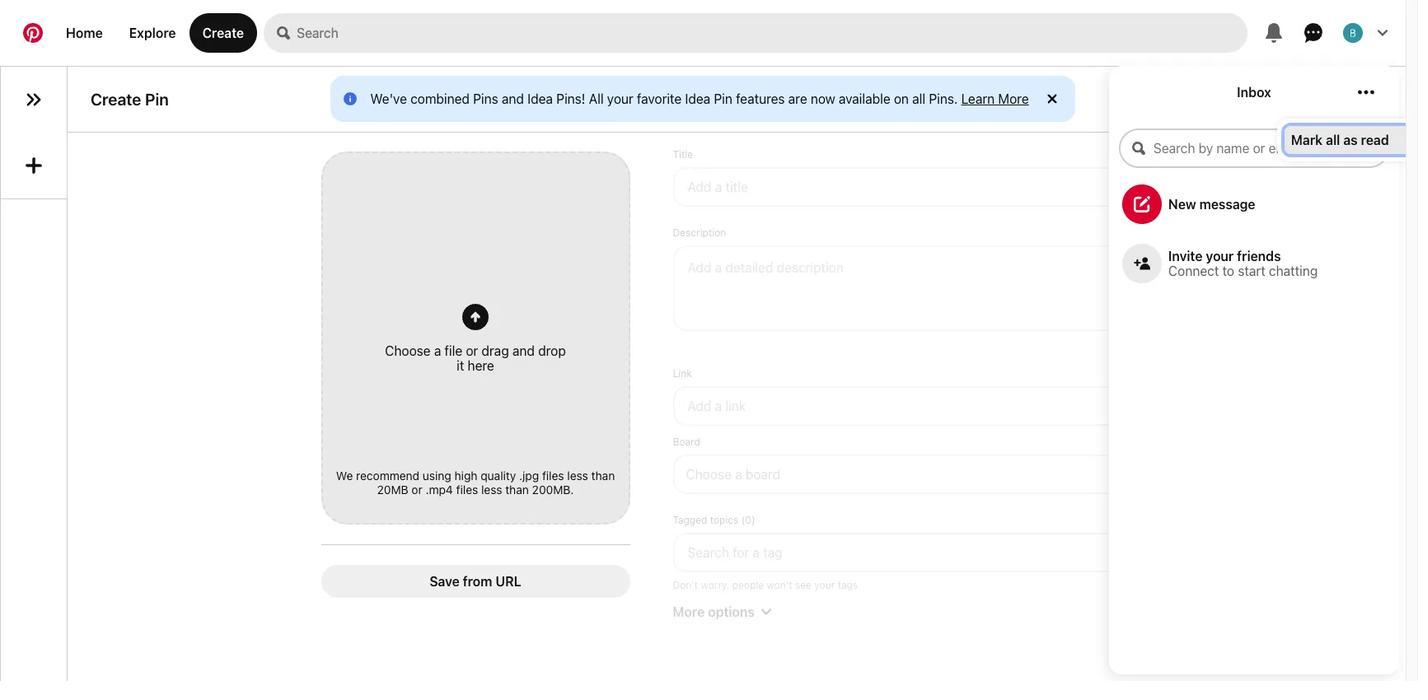 Task type: describe. For each thing, give the bounding box(es) containing it.
to
[[1222, 264, 1234, 279]]

tags
[[838, 579, 858, 592]]

pins.
[[929, 91, 958, 106]]

don't worry, people won't see your tags
[[673, 579, 858, 592]]

Contacts Search Field search field
[[1119, 129, 1389, 168]]

tagged topics (0)
[[673, 514, 755, 527]]

and
[[502, 91, 524, 106]]

title
[[673, 149, 693, 161]]

0 vertical spatial all
[[912, 91, 925, 106]]

Title text field
[[673, 167, 1147, 207]]

your inside invite your friends connect to start chatting
[[1206, 249, 1234, 264]]

don't
[[673, 579, 698, 592]]

we've
[[370, 91, 407, 106]]

info image
[[344, 92, 357, 105]]

link
[[673, 368, 692, 380]]

people
[[732, 579, 764, 592]]

choose a board button
[[673, 455, 1147, 495]]

Search text field
[[297, 13, 1247, 53]]

Link url field
[[673, 387, 1147, 426]]

2 idea from the left
[[685, 91, 710, 106]]

more options
[[673, 605, 755, 620]]

we've combined pins and idea pins! all your favorite idea pin features are now available on all pins. learn more
[[370, 91, 1029, 106]]

a
[[735, 467, 742, 482]]

0 horizontal spatial pin
[[145, 90, 169, 109]]

learn more link
[[961, 91, 1029, 106]]

mark all as read menu item
[[1285, 126, 1418, 154]]

won't
[[767, 579, 792, 592]]

learn
[[961, 91, 995, 106]]

save
[[430, 575, 460, 589]]

explore link
[[116, 13, 189, 53]]

features
[[736, 91, 785, 106]]

connect
[[1168, 264, 1219, 279]]

explore
[[129, 26, 176, 40]]

message
[[1199, 197, 1255, 212]]

now
[[811, 91, 835, 106]]

topics
[[710, 514, 739, 527]]

chatting
[[1269, 264, 1318, 279]]

all
[[589, 91, 604, 106]]

1 horizontal spatial your
[[814, 579, 835, 592]]

(0)
[[741, 514, 755, 527]]

search icon image
[[277, 26, 290, 40]]

options
[[708, 605, 755, 620]]

start
[[1238, 264, 1265, 279]]

pins
[[473, 91, 498, 106]]



Task type: locate. For each thing, give the bounding box(es) containing it.
read
[[1361, 133, 1389, 147]]

tagged
[[673, 514, 707, 527]]

invite
[[1168, 249, 1203, 264]]

from
[[463, 575, 492, 589]]

save from url button
[[321, 565, 630, 598]]

choose
[[686, 467, 732, 482]]

0 horizontal spatial all
[[912, 91, 925, 106]]

more right learn
[[998, 91, 1029, 106]]

new message button
[[1109, 178, 1399, 231]]

1 vertical spatial more
[[673, 605, 705, 620]]

create
[[202, 26, 244, 40], [91, 90, 141, 109]]

1 horizontal spatial more
[[998, 91, 1029, 106]]

1 vertical spatial your
[[1206, 249, 1234, 264]]

0 horizontal spatial create
[[91, 90, 141, 109]]

2 horizontal spatial your
[[1206, 249, 1234, 264]]

create inside main content
[[91, 90, 141, 109]]

choose a board
[[686, 467, 780, 482]]

brad klo image
[[1343, 23, 1363, 43]]

invite your friends image
[[1134, 255, 1150, 272]]

combined
[[410, 91, 470, 106]]

idea right and
[[527, 91, 553, 106]]

create left search icon
[[202, 26, 244, 40]]

more options arrow icon image
[[761, 607, 771, 617]]

board
[[746, 467, 780, 482]]

0 vertical spatial more
[[998, 91, 1029, 106]]

mark all as read
[[1291, 133, 1389, 147]]

idea right 'favorite'
[[685, 91, 710, 106]]

available
[[839, 91, 890, 106]]

your right invite
[[1206, 249, 1234, 264]]

on
[[894, 91, 909, 106]]

favorite
[[637, 91, 682, 106]]

create pin
[[91, 90, 169, 109]]

new message
[[1168, 197, 1255, 212]]

as
[[1343, 133, 1358, 147]]

1 horizontal spatial idea
[[685, 91, 710, 106]]

1 horizontal spatial pin
[[714, 91, 732, 106]]

save from url
[[430, 575, 521, 589]]

0 vertical spatial create
[[202, 26, 244, 40]]

more
[[998, 91, 1029, 106], [673, 605, 705, 620]]

your right see
[[814, 579, 835, 592]]

friends
[[1237, 249, 1281, 264]]

see
[[795, 579, 812, 592]]

your
[[607, 91, 633, 106], [1206, 249, 1234, 264], [814, 579, 835, 592]]

2 vertical spatial your
[[814, 579, 835, 592]]

0 horizontal spatial your
[[607, 91, 633, 106]]

are
[[788, 91, 807, 106]]

create down home link
[[91, 90, 141, 109]]

board
[[673, 436, 700, 448]]

compose new message image
[[1134, 196, 1150, 213]]

description
[[673, 227, 726, 239]]

url
[[495, 575, 521, 589]]

your right all
[[607, 91, 633, 106]]

more options button
[[669, 605, 1151, 620]]

create for create
[[202, 26, 244, 40]]

more down don't
[[673, 605, 705, 620]]

all right 'on'
[[912, 91, 925, 106]]

inbox
[[1237, 85, 1271, 100]]

pins!
[[556, 91, 585, 106]]

pin down explore link
[[145, 90, 169, 109]]

1 vertical spatial all
[[1326, 133, 1340, 147]]

create for create pin
[[91, 90, 141, 109]]

0 vertical spatial your
[[607, 91, 633, 106]]

create link
[[189, 13, 257, 53]]

pin
[[145, 90, 169, 109], [714, 91, 732, 106]]

0 horizontal spatial idea
[[527, 91, 553, 106]]

all inside mark all as read menu item
[[1326, 133, 1340, 147]]

create pin main content
[[0, 0, 1418, 681]]

invite your friends connect to start chatting
[[1168, 249, 1318, 279]]

Tagged topics (0) text field
[[673, 533, 1147, 573]]

new
[[1168, 197, 1196, 212]]

1 idea from the left
[[527, 91, 553, 106]]

1 horizontal spatial all
[[1326, 133, 1340, 147]]

all
[[912, 91, 925, 106], [1326, 133, 1340, 147]]

0 horizontal spatial more
[[673, 605, 705, 620]]

home link
[[53, 13, 116, 53]]

1 horizontal spatial create
[[202, 26, 244, 40]]

idea
[[527, 91, 553, 106], [685, 91, 710, 106]]

all left as
[[1326, 133, 1340, 147]]

worry,
[[701, 579, 729, 592]]

home
[[66, 26, 103, 40]]

mark
[[1291, 133, 1323, 147]]

pin left features
[[714, 91, 732, 106]]

1 vertical spatial create
[[91, 90, 141, 109]]



Task type: vqa. For each thing, say whether or not it's contained in the screenshot.
This May Contain: A Stack Of Chocolate Chip Cookies Sitting On Top Of A White Plate image
no



